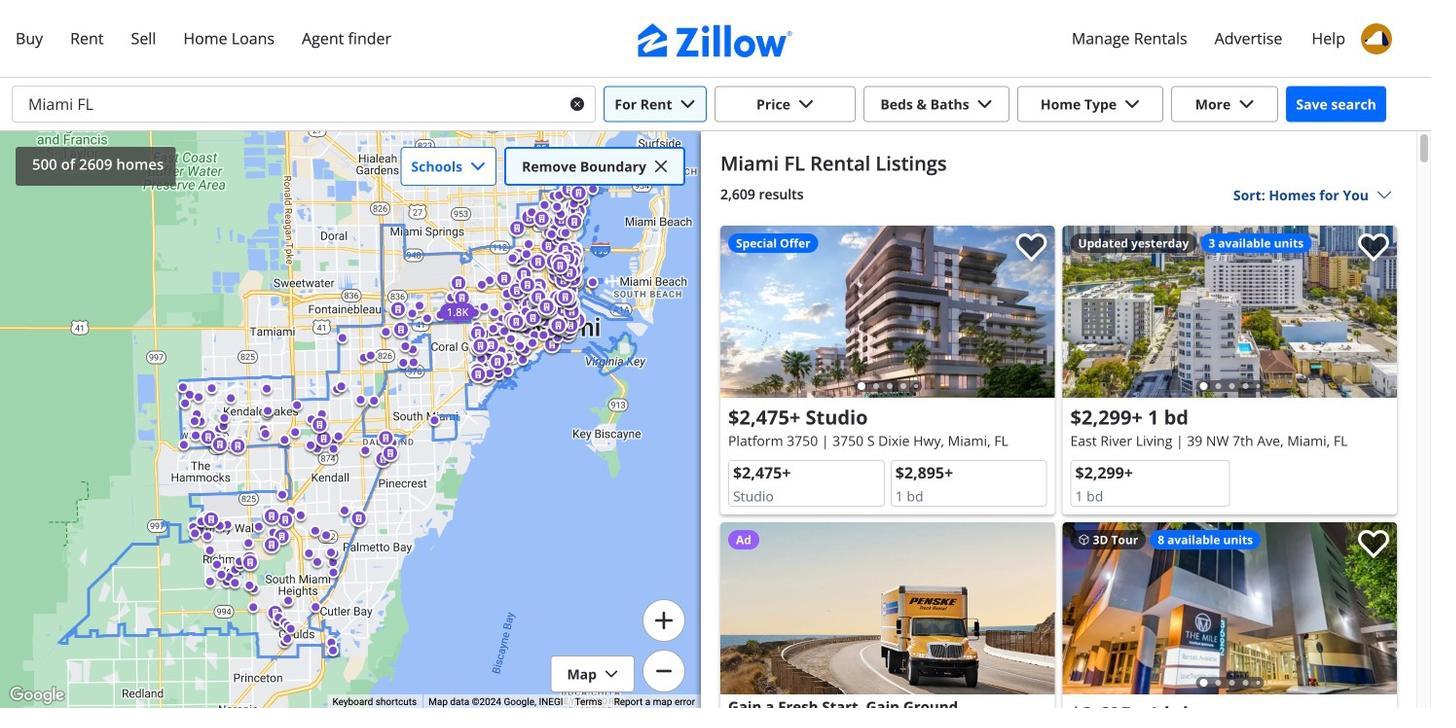 Task type: describe. For each thing, give the bounding box(es) containing it.
google image
[[5, 683, 69, 709]]

advertisement element
[[720, 523, 1055, 709]]

your profile default icon image
[[1361, 23, 1392, 55]]

filters element
[[0, 78, 1431, 131]]

property images, use arrow keys to navigate, image 1 of 16 group
[[1063, 226, 1397, 403]]

map region
[[0, 131, 701, 709]]

Address, neighborhood, city, ZIP text field
[[13, 87, 555, 122]]



Task type: vqa. For each thing, say whether or not it's contained in the screenshot.
Address, neighborhood, city, ZIP text field at the left top of page
yes



Task type: locate. For each thing, give the bounding box(es) containing it.
property images, use arrow keys to navigate, image 1 of 43 group
[[1063, 523, 1397, 699]]

platform 3750 | 3750 s dixie hwy, miami, fl image
[[720, 226, 1055, 398]]

east river living | 39 nw 7th ave, miami, fl image
[[1063, 226, 1397, 398]]

main content
[[701, 131, 1416, 709]]

main navigation
[[0, 0, 1431, 78]]

zillow logo image
[[638, 23, 793, 57]]

property images, use arrow keys to navigate, image 1 of 32 group
[[720, 226, 1055, 403]]

the mile at coral gables | 3622 coral way, miami, fl image
[[1063, 523, 1397, 695]]



